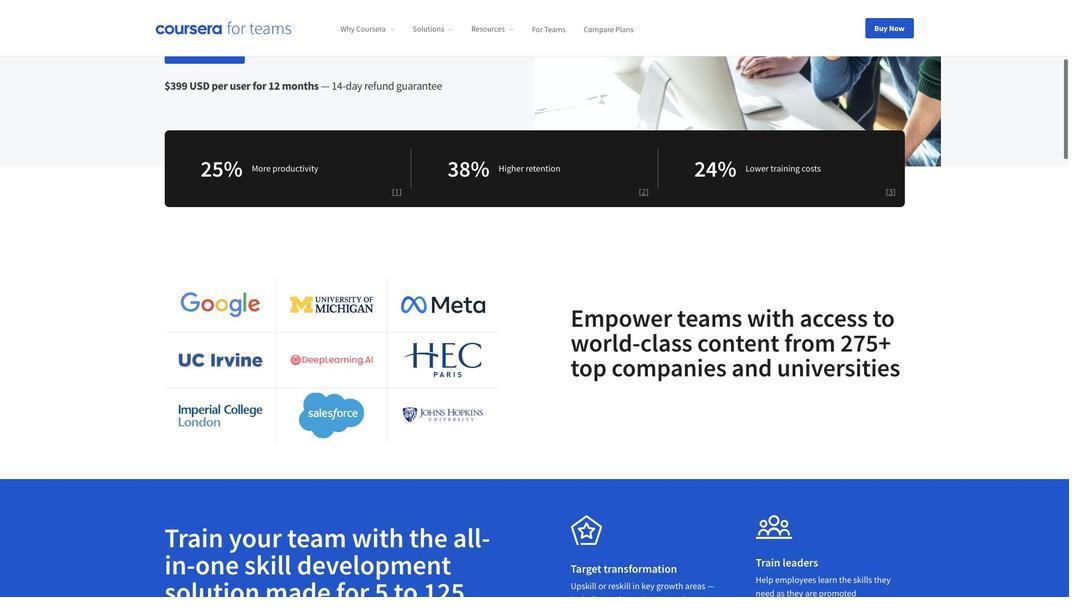 Task type: vqa. For each thing, say whether or not it's contained in the screenshot.
the For Universities
no



Task type: describe. For each thing, give the bounding box(es) containing it.
companies
[[612, 352, 727, 383]]

higher
[[499, 163, 524, 174]]

months
[[282, 78, 319, 92]]

to inside empower teams with access to world-class content from 275+ top companies and universities
[[873, 302, 895, 333]]

for
[[532, 24, 543, 34]]

[ 1 ]
[[392, 186, 402, 197]]

guarantee
[[396, 78, 442, 92]]

buy now
[[875, 23, 905, 33]]

refund
[[365, 78, 394, 92]]

] for 25%
[[399, 186, 402, 197]]

from
[[785, 327, 836, 358]]

] for 38%
[[647, 186, 649, 197]]

learn
[[819, 574, 838, 585]]

team icon image
[[756, 515, 792, 539]]

retention
[[526, 163, 561, 174]]

[ 2 ]
[[639, 186, 649, 197]]

development
[[297, 548, 452, 582]]

need
[[756, 587, 775, 597]]

get started link
[[165, 36, 245, 64]]

[ 3 ]
[[887, 186, 896, 197]]

made
[[265, 575, 331, 597]]

more productivity
[[252, 163, 319, 174]]

key
[[642, 580, 655, 591]]

top
[[571, 352, 607, 383]]

coursera
[[357, 24, 386, 34]]

content
[[698, 327, 780, 358]]

train for train leaders help employees learn the skills they need as they are promoted
[[756, 555, 781, 569]]

38%
[[448, 154, 490, 183]]

skills
[[854, 574, 873, 585]]

compare plans link
[[584, 24, 634, 34]]

universities
[[778, 352, 901, 383]]

usd
[[190, 78, 210, 92]]

plans
[[616, 24, 634, 34]]

the inside "train your team with the all- in-one skill development solution made for 5 to 1"
[[409, 521, 448, 555]]

reskill
[[609, 580, 631, 591]]

$399 usd per user for 12 months — 14-day refund guarantee
[[165, 78, 442, 92]]

now
[[890, 23, 905, 33]]

transformation
[[604, 562, 678, 576]]

target
[[571, 562, 602, 576]]

[ for 25%
[[392, 186, 395, 197]]

areas
[[686, 580, 706, 591]]

your
[[229, 521, 282, 555]]

275+
[[841, 327, 892, 358]]

marketing,
[[629, 594, 669, 597]]

[ for 38%
[[639, 186, 642, 197]]

upskill
[[571, 580, 597, 591]]

24%
[[695, 154, 737, 183]]

started
[[198, 44, 227, 56]]

why
[[341, 24, 355, 34]]

salesforce logo image
[[299, 393, 365, 438]]

help
[[756, 574, 774, 585]]

tech,
[[608, 594, 627, 597]]

team
[[287, 521, 347, 555]]

johns hopkins university logo image
[[401, 406, 485, 425]]

solutions
[[413, 24, 445, 34]]

imperial college london image
[[179, 405, 262, 427]]

more
[[252, 163, 271, 174]]

] for 24%
[[894, 186, 896, 197]]

access
[[800, 302, 868, 333]]

employees
[[776, 574, 817, 585]]

user
[[230, 78, 251, 92]]

train leaders help employees learn the skills they need as they are promoted
[[756, 555, 891, 597]]

deep learning ai image
[[290, 351, 374, 370]]



Task type: locate. For each thing, give the bounding box(es) containing it.
compare
[[584, 24, 614, 34]]

1 [ from the left
[[392, 186, 395, 197]]

skill
[[244, 548, 292, 582]]

resources link
[[472, 24, 514, 34]]

1 horizontal spatial with
[[748, 302, 795, 333]]

1 vertical spatial they
[[787, 587, 804, 597]]

1 ] from the left
[[399, 186, 402, 197]]

university of california irvine logo image
[[179, 353, 262, 367]]

the inside train leaders help employees learn the skills they need as they are promoted
[[840, 574, 852, 585]]

0 horizontal spatial train
[[165, 521, 224, 555]]

they
[[875, 574, 891, 585], [787, 587, 804, 597]]

leaders
[[783, 555, 819, 569]]

why coursera link
[[341, 24, 395, 34]]

2 ] from the left
[[647, 186, 649, 197]]

0 vertical spatial to
[[873, 302, 895, 333]]

buy now button
[[866, 18, 914, 38]]

in
[[633, 580, 640, 591]]

empower teams with access to world-class content from 275+ top companies and universities
[[571, 302, 901, 383]]

and
[[732, 352, 773, 383]]

0 vertical spatial —
[[321, 78, 330, 92]]

0 horizontal spatial for
[[253, 78, 267, 92]]

2 horizontal spatial ]
[[894, 186, 896, 197]]

with inside "train your team with the all- in-one skill development solution made for 5 to 1"
[[352, 521, 404, 555]]

3
[[889, 186, 894, 197]]

why coursera
[[341, 24, 386, 34]]

train for train your team with the all- in-one skill development solution made for 5 to 1
[[165, 521, 224, 555]]

they right skills
[[875, 574, 891, 585]]

for left 12
[[253, 78, 267, 92]]

to inside "train your team with the all- in-one skill development solution made for 5 to 1"
[[394, 575, 418, 597]]

1 vertical spatial to
[[394, 575, 418, 597]]

1 horizontal spatial —
[[708, 580, 715, 591]]

including
[[571, 594, 606, 597]]

[ for 24%
[[887, 186, 889, 197]]

1 vertical spatial with
[[352, 521, 404, 555]]

0 horizontal spatial [
[[392, 186, 395, 197]]

1 horizontal spatial ]
[[647, 186, 649, 197]]

— left "14-"
[[321, 78, 330, 92]]

0 horizontal spatial they
[[787, 587, 804, 597]]

1 horizontal spatial the
[[840, 574, 852, 585]]

2 [ from the left
[[639, 186, 642, 197]]

1 horizontal spatial for
[[336, 575, 370, 597]]

0 horizontal spatial the
[[409, 521, 448, 555]]

1 vertical spatial train
[[756, 555, 781, 569]]

12
[[269, 78, 280, 92]]

0 vertical spatial train
[[165, 521, 224, 555]]

resources
[[472, 24, 505, 34]]

they down employees
[[787, 587, 804, 597]]

0 vertical spatial they
[[875, 574, 891, 585]]

0 horizontal spatial ]
[[399, 186, 402, 197]]

3 ] from the left
[[894, 186, 896, 197]]

1 horizontal spatial train
[[756, 555, 781, 569]]

0 vertical spatial for
[[253, 78, 267, 92]]

14-
[[332, 78, 346, 92]]

promoted
[[820, 587, 857, 597]]

get started
[[183, 44, 227, 56]]

as
[[777, 587, 785, 597]]

with inside empower teams with access to world-class content from 275+ top companies and universities
[[748, 302, 795, 333]]

3 [ from the left
[[887, 186, 889, 197]]

0 horizontal spatial to
[[394, 575, 418, 597]]

buy
[[875, 23, 888, 33]]

or
[[599, 580, 607, 591]]

2 horizontal spatial [
[[887, 186, 889, 197]]

growth
[[657, 580, 684, 591]]

costs
[[802, 163, 822, 174]]

class
[[641, 327, 693, 358]]

with up 'and'
[[748, 302, 795, 333]]

in-
[[165, 548, 195, 582]]

— right areas
[[708, 580, 715, 591]]

—
[[321, 78, 330, 92], [708, 580, 715, 591]]

higher retention
[[499, 163, 561, 174]]

1 vertical spatial for
[[336, 575, 370, 597]]

empower
[[571, 302, 673, 333]]

one
[[195, 548, 239, 582]]

train up the help
[[756, 555, 781, 569]]

for left 5
[[336, 575, 370, 597]]

lower training costs
[[746, 163, 822, 174]]

target transformation upskill or reskill in key growth areas — including tech, marketing, an
[[571, 562, 715, 597]]

]
[[399, 186, 402, 197], [647, 186, 649, 197], [894, 186, 896, 197]]

world-
[[571, 327, 641, 358]]

for
[[253, 78, 267, 92], [336, 575, 370, 597]]

to right access
[[873, 302, 895, 333]]

with up 5
[[352, 521, 404, 555]]

0 horizontal spatial —
[[321, 78, 330, 92]]

to right 5
[[394, 575, 418, 597]]

train inside train leaders help employees learn the skills they need as they are promoted
[[756, 555, 781, 569]]

0 horizontal spatial with
[[352, 521, 404, 555]]

1 horizontal spatial to
[[873, 302, 895, 333]]

in-demand skills image
[[571, 515, 603, 545]]

the left all-
[[409, 521, 448, 555]]

productivity
[[273, 163, 319, 174]]

25%
[[201, 154, 243, 183]]

meta logo image
[[401, 296, 485, 313]]

solution
[[165, 575, 260, 597]]

2
[[642, 186, 647, 197]]

teams
[[545, 24, 566, 34]]

for teams link
[[532, 24, 566, 34]]

1 horizontal spatial they
[[875, 574, 891, 585]]

5
[[375, 575, 389, 597]]

training
[[771, 163, 801, 174]]

with
[[748, 302, 795, 333], [352, 521, 404, 555]]

0 vertical spatial with
[[748, 302, 795, 333]]

all-
[[453, 521, 491, 555]]

day
[[346, 78, 362, 92]]

train up 'solution'
[[165, 521, 224, 555]]

teams
[[678, 302, 743, 333]]

1 horizontal spatial [
[[639, 186, 642, 197]]

— inside target transformation upskill or reskill in key growth areas — including tech, marketing, an
[[708, 580, 715, 591]]

are
[[806, 587, 818, 597]]

university of michigan image
[[290, 297, 374, 313]]

solutions link
[[413, 24, 454, 34]]

to
[[873, 302, 895, 333], [394, 575, 418, 597]]

get
[[183, 44, 196, 56]]

for teams
[[532, 24, 566, 34]]

google image
[[179, 291, 262, 318]]

hec paris logo image
[[401, 338, 485, 382]]

compare plans
[[584, 24, 634, 34]]

train your team with the all- in-one skill development solution made for 5 to 1
[[165, 521, 491, 597]]

lower
[[746, 163, 769, 174]]

the
[[409, 521, 448, 555], [840, 574, 852, 585]]

1 vertical spatial the
[[840, 574, 852, 585]]

1 vertical spatial —
[[708, 580, 715, 591]]

per
[[212, 78, 228, 92]]

for inside "train your team with the all- in-one skill development solution made for 5 to 1"
[[336, 575, 370, 597]]

1
[[395, 186, 399, 197]]

train
[[165, 521, 224, 555], [756, 555, 781, 569]]

[
[[392, 186, 395, 197], [639, 186, 642, 197], [887, 186, 889, 197]]

$399
[[165, 78, 188, 92]]

coursera for teams image
[[156, 21, 291, 34]]

the up 'promoted'
[[840, 574, 852, 585]]

0 vertical spatial the
[[409, 521, 448, 555]]

train inside "train your team with the all- in-one skill development solution made for 5 to 1"
[[165, 521, 224, 555]]



